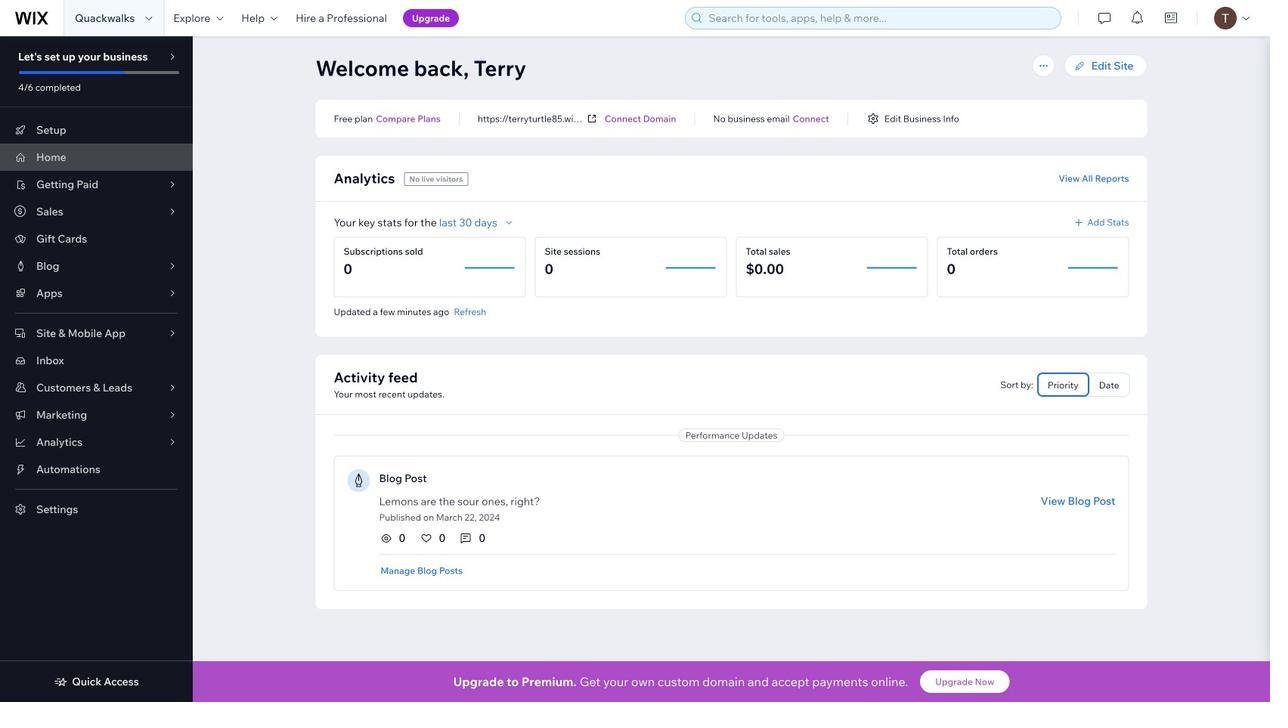 Task type: vqa. For each thing, say whether or not it's contained in the screenshot.
the Sidebar element
yes



Task type: locate. For each thing, give the bounding box(es) containing it.
sidebar element
[[0, 36, 193, 703]]

Search for tools, apps, help & more... field
[[704, 8, 1057, 29]]



